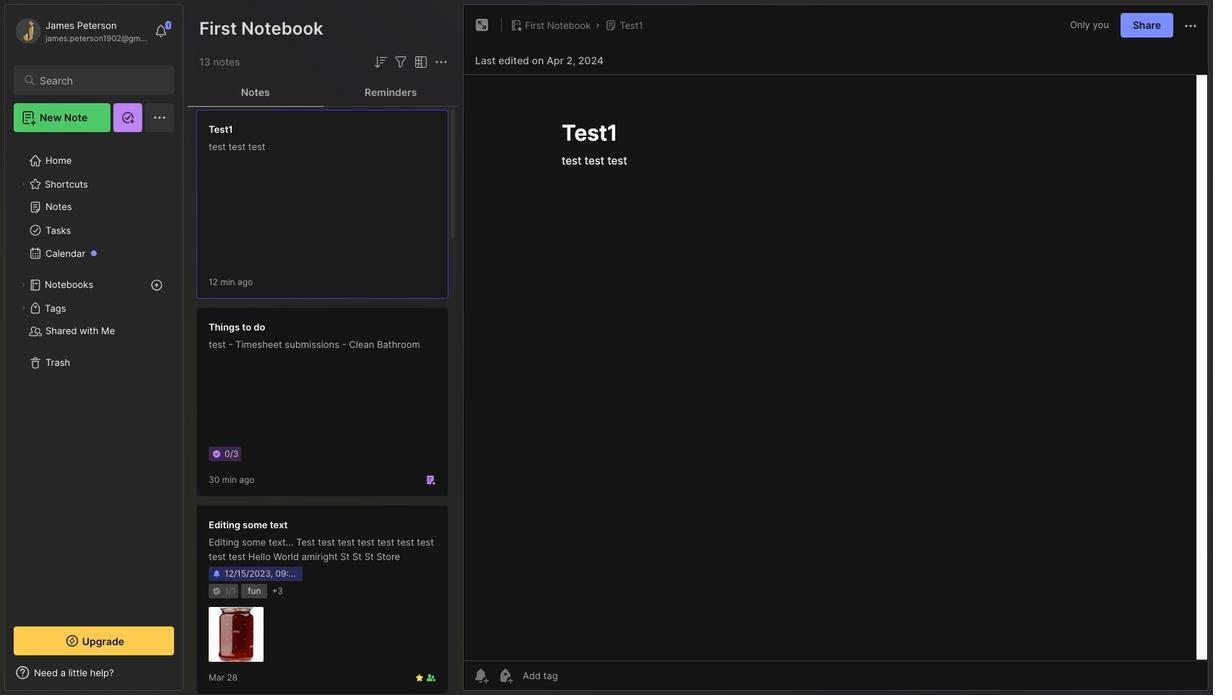 Task type: locate. For each thing, give the bounding box(es) containing it.
1 vertical spatial more actions field
[[433, 53, 450, 71]]

Add filters field
[[392, 53, 409, 71]]

WHAT'S NEW field
[[5, 661, 183, 685]]

1 horizontal spatial more actions field
[[1182, 16, 1199, 35]]

tree
[[5, 141, 183, 614]]

0 horizontal spatial more actions field
[[433, 53, 450, 71]]

more actions image for more actions field in the note window element
[[1182, 17, 1199, 35]]

expand notebooks image
[[19, 281, 27, 290]]

1 vertical spatial more actions image
[[433, 53, 450, 71]]

none search field inside main element
[[40, 71, 161, 89]]

note window element
[[463, 4, 1209, 695]]

Add tag field
[[521, 669, 630, 682]]

0 vertical spatial more actions field
[[1182, 16, 1199, 35]]

add filters image
[[392, 53, 409, 71]]

tree inside main element
[[5, 141, 183, 614]]

Account field
[[14, 17, 147, 45]]

main element
[[0, 0, 188, 695]]

add tag image
[[497, 667, 514, 685]]

1 horizontal spatial more actions image
[[1182, 17, 1199, 35]]

More actions field
[[1182, 16, 1199, 35], [433, 53, 450, 71]]

Sort options field
[[372, 53, 389, 71]]

more actions image for more actions field to the bottom
[[433, 53, 450, 71]]

0 horizontal spatial more actions image
[[433, 53, 450, 71]]

None search field
[[40, 71, 161, 89]]

more actions image
[[1182, 17, 1199, 35], [433, 53, 450, 71]]

0 vertical spatial more actions image
[[1182, 17, 1199, 35]]

tab list
[[188, 78, 459, 107]]



Task type: describe. For each thing, give the bounding box(es) containing it.
Search text field
[[40, 74, 161, 87]]

more actions field inside the note window element
[[1182, 16, 1199, 35]]

thumbnail image
[[209, 607, 264, 662]]

expand note image
[[474, 17, 491, 34]]

expand tags image
[[19, 304, 27, 313]]

Note Editor text field
[[464, 74, 1208, 661]]

add a reminder image
[[472, 667, 490, 685]]

View options field
[[409, 53, 430, 71]]

click to collapse image
[[182, 669, 193, 686]]



Task type: vqa. For each thing, say whether or not it's contained in the screenshot.
'do' within Things to do Feed the dog
no



